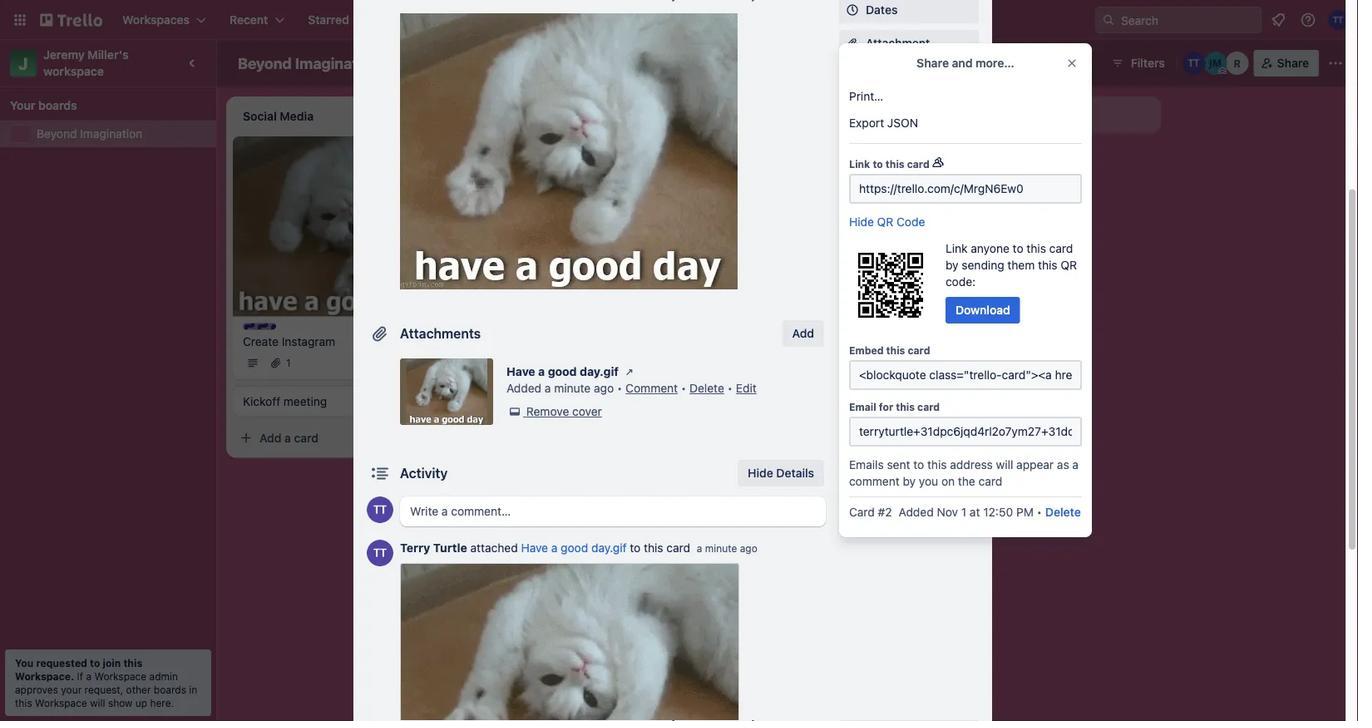Task type: locate. For each thing, give the bounding box(es) containing it.
sm image for copy
[[844, 303, 861, 319]]

share button down the archive link
[[839, 405, 979, 432]]

sm image for archive
[[844, 377, 861, 393]]

board
[[592, 56, 625, 70]]

2 vertical spatial ups
[[930, 136, 952, 150]]

filters
[[1131, 56, 1165, 70]]

terry turtle (terryturtle) image left r
[[1183, 52, 1206, 75]]

power- up print… link
[[932, 56, 971, 70]]

2 horizontal spatial ups
[[971, 56, 993, 70]]

hide left details
[[748, 466, 773, 480]]

power-ups
[[932, 56, 993, 70], [839, 112, 893, 124]]

1 horizontal spatial added
[[899, 505, 934, 519]]

0 horizontal spatial share
[[866, 411, 898, 425]]

0 horizontal spatial boards
[[38, 99, 77, 112]]

0 horizontal spatial qr
[[877, 215, 894, 229]]

share left show menu image
[[1277, 56, 1309, 70]]

qr right the them
[[1061, 258, 1077, 272]]

by up code:
[[946, 258, 959, 272]]

0 vertical spatial create
[[492, 13, 529, 27]]

automation
[[1029, 56, 1093, 70], [839, 179, 896, 190]]

2 vertical spatial power-
[[891, 136, 930, 150]]

attachment button
[[839, 30, 979, 57]]

1 vertical spatial will
[[90, 697, 105, 709]]

2 horizontal spatial power-
[[932, 56, 971, 70]]

sm image inside the archive link
[[844, 377, 861, 393]]

your
[[10, 99, 35, 112]]

hide inside the hide details link
[[748, 466, 773, 480]]

add a card button down export
[[705, 145, 892, 171]]

sm image
[[1006, 50, 1029, 73], [844, 270, 861, 286], [844, 336, 861, 353], [621, 364, 638, 380], [507, 403, 523, 420]]

address
[[950, 458, 993, 472]]

0 horizontal spatial link
[[849, 158, 870, 170]]

0 vertical spatial hide
[[849, 215, 874, 229]]

0 horizontal spatial ups
[[874, 112, 893, 124]]

dates button
[[839, 0, 979, 23]]

1 vertical spatial sm image
[[844, 377, 861, 393]]

boards inside if a workspace admin approves your request, other boards in this workspace will show up here.
[[154, 684, 186, 695]]

your
[[61, 684, 82, 695]]

nov
[[937, 505, 958, 519]]

workspace left visible
[[451, 56, 512, 70]]

sm image for make template
[[844, 336, 861, 353]]

0 vertical spatial terry turtle (terryturtle) image
[[419, 353, 439, 373]]

attachment
[[866, 36, 930, 50]]

1 horizontal spatial create
[[492, 13, 529, 27]]

12:50
[[983, 505, 1013, 519]]

sm image down actions
[[844, 270, 861, 286]]

will left appear
[[996, 458, 1013, 472]]

will inside the emails sent to this address will appear as a comment by you on the card
[[996, 458, 1013, 472]]

ago down the hide details link
[[740, 543, 758, 554]]

print… link
[[839, 83, 1092, 110]]

terry turtle (terryturtle) image
[[1328, 10, 1348, 30], [1183, 52, 1206, 75]]

edit link
[[736, 381, 757, 395]]

0 vertical spatial added
[[507, 381, 542, 395]]

power-
[[932, 56, 971, 70], [839, 112, 874, 124], [891, 136, 930, 150]]

•
[[1037, 505, 1042, 519]]

0 horizontal spatial terry turtle (terryturtle) image
[[1183, 52, 1206, 75]]

1 horizontal spatial hide
[[849, 215, 874, 229]]

to up you
[[914, 458, 924, 472]]

to inside link anyone to this card by sending them this qr code:
[[1013, 242, 1024, 255]]

delete
[[690, 381, 724, 395], [1046, 505, 1081, 519]]

workspace visible button
[[421, 50, 561, 77]]

0 vertical spatial qr
[[877, 215, 894, 229]]

here.
[[150, 697, 174, 709]]

kickoff meeting link
[[243, 393, 436, 410]]

workspace down your
[[35, 697, 87, 709]]

boards
[[38, 99, 77, 112], [154, 684, 186, 695]]

by left you
[[903, 475, 916, 488]]

automation right more…
[[1029, 56, 1093, 70]]

card inside the emails sent to this address will appear as a comment by you on the card
[[979, 475, 1003, 488]]

hide inside "hide qr code" link
[[849, 215, 874, 229]]

sm image left remove
[[507, 403, 523, 420]]

anyone
[[971, 242, 1010, 255]]

link down export
[[849, 158, 870, 170]]

sm image inside make template link
[[844, 336, 861, 353]]

your boards
[[10, 99, 77, 112]]

link up 'sending'
[[946, 242, 968, 255]]

sm image up comment
[[621, 364, 638, 380]]

pm
[[1017, 505, 1034, 519]]

1 horizontal spatial minute
[[705, 543, 737, 554]]

add a card button for create from template… icon
[[469, 185, 656, 211]]

0 vertical spatial power-ups
[[932, 56, 993, 70]]

1 horizontal spatial add a card button
[[469, 185, 656, 211]]

2 vertical spatial workspace
[[35, 697, 87, 709]]

link
[[849, 158, 870, 170], [946, 242, 968, 255]]

1 horizontal spatial 1
[[961, 505, 967, 519]]

1 vertical spatial good
[[561, 541, 588, 555]]

0 vertical spatial power-
[[932, 56, 971, 70]]

1 vertical spatial create
[[243, 334, 279, 348]]

0 vertical spatial workspace
[[451, 56, 512, 70]]

1 horizontal spatial boards
[[154, 684, 186, 695]]

2 vertical spatial terry turtle (terryturtle) image
[[367, 540, 393, 566]]

for
[[879, 401, 894, 413]]

1 vertical spatial by
[[903, 475, 916, 488]]

day.gif up cover
[[580, 365, 619, 378]]

qr left code
[[877, 215, 894, 229]]

instagram
[[282, 334, 335, 348]]

power- up create from template… image
[[891, 136, 930, 150]]

good up added a minute ago
[[548, 365, 577, 378]]

0 vertical spatial beyond
[[238, 54, 292, 72]]

0 horizontal spatial ago
[[594, 381, 614, 395]]

delete left edit link
[[690, 381, 724, 395]]

by inside link anyone to this card by sending them this qr code:
[[946, 258, 959, 272]]

create inside button
[[492, 13, 529, 27]]

1 vertical spatial hide
[[748, 466, 773, 480]]

1 horizontal spatial terry turtle (terryturtle) image
[[1328, 10, 1348, 30]]

actions
[[839, 247, 876, 259]]

0 vertical spatial ups
[[971, 56, 993, 70]]

ago up cover
[[594, 381, 614, 395]]

2 sm image from the top
[[844, 377, 861, 393]]

jeremy miller's workspace
[[43, 48, 132, 78]]

imagination down your boards with 1 items element
[[80, 127, 142, 141]]

added a minute ago
[[507, 381, 614, 395]]

color: purple, title: none image
[[243, 323, 276, 330]]

terry turtle (terryturtle) image
[[419, 353, 439, 373], [367, 497, 393, 523], [367, 540, 393, 566]]

1 vertical spatial qr
[[1061, 258, 1077, 272]]

attachments
[[400, 326, 481, 341]]

sent
[[887, 458, 910, 472]]

a
[[757, 151, 764, 165], [521, 191, 527, 205], [538, 365, 545, 378], [545, 381, 551, 395], [285, 431, 291, 445], [1073, 458, 1079, 472], [551, 541, 558, 555], [697, 543, 702, 554], [86, 670, 92, 682]]

you requested to join this workspace.
[[15, 657, 142, 682]]

1 horizontal spatial beyond imagination
[[238, 54, 380, 72]]

Board name text field
[[230, 50, 388, 77]]

have
[[507, 365, 535, 378], [521, 541, 548, 555]]

0 horizontal spatial minute
[[554, 381, 591, 395]]

day.gif down "write a comment" 'text field'
[[591, 541, 627, 555]]

hide for hide details
[[748, 466, 773, 480]]

1 horizontal spatial imagination
[[295, 54, 380, 72]]

dates
[[866, 3, 898, 17]]

share left and
[[917, 56, 949, 70]]

1 vertical spatial add a card button
[[469, 185, 656, 211]]

imagination
[[295, 54, 380, 72], [80, 127, 142, 141]]

0 horizontal spatial power-
[[839, 112, 874, 124]]

as
[[1057, 458, 1069, 472]]

archive
[[866, 378, 907, 392]]

link inside link anyone to this card by sending them this qr code:
[[946, 242, 968, 255]]

show menu image
[[1328, 55, 1344, 72]]

add inside button
[[792, 327, 814, 340]]

ups inside add power-ups link
[[930, 136, 952, 150]]

link for link to this card
[[849, 158, 870, 170]]

comment
[[849, 475, 900, 488]]

2 horizontal spatial workspace
[[451, 56, 512, 70]]

1 horizontal spatial add a card
[[496, 191, 555, 205]]

0 horizontal spatial will
[[90, 697, 105, 709]]

0 horizontal spatial delete
[[690, 381, 724, 395]]

automation down the link to this card
[[839, 179, 896, 190]]

terry turtle (terryturtle) image right open information menu image
[[1328, 10, 1348, 30]]

hide details
[[748, 466, 814, 480]]

create from template… image
[[898, 151, 912, 165]]

cover
[[572, 405, 602, 418]]

attached
[[470, 541, 518, 555]]

automation button
[[1006, 50, 1103, 77]]

link for link anyone to this card by sending them this qr code:
[[946, 242, 968, 255]]

0 horizontal spatial create
[[243, 334, 279, 348]]

sm image inside "automation" button
[[1006, 50, 1029, 73]]

workspace inside workspace visible button
[[451, 56, 512, 70]]

Search field
[[1116, 7, 1261, 32]]

ups
[[971, 56, 993, 70], [874, 112, 893, 124], [930, 136, 952, 150]]

workspace.
[[15, 670, 74, 682]]

1 vertical spatial link
[[946, 242, 968, 255]]

to down "write a comment" 'text field'
[[630, 541, 641, 555]]

card #2 added nov 1 at 12:50 pm • delete
[[849, 505, 1081, 519]]

qr inside link anyone to this card by sending them this qr code:
[[1061, 258, 1077, 272]]

sm image up email
[[844, 377, 861, 393]]

add a card button down thinking link
[[469, 185, 656, 211]]

rubyanndersson (rubyanndersson) image
[[1226, 52, 1249, 75]]

edit
[[736, 381, 757, 395]]

a inside the emails sent to this address will appear as a comment by you on the card
[[1073, 458, 1079, 472]]

0 vertical spatial will
[[996, 458, 1013, 472]]

1 vertical spatial boards
[[154, 684, 186, 695]]

will
[[996, 458, 1013, 472], [90, 697, 105, 709]]

1 horizontal spatial will
[[996, 458, 1013, 472]]

1 vertical spatial workspace
[[94, 670, 147, 682]]

share down archive
[[866, 411, 898, 425]]

have up added a minute ago
[[507, 365, 535, 378]]

sm image left make
[[844, 336, 861, 353]]

this inside the emails sent to this address will appear as a comment by you on the card
[[927, 458, 947, 472]]

make template
[[866, 337, 947, 351]]

Write a comment text field
[[400, 497, 826, 527]]

boards down admin
[[154, 684, 186, 695]]

added right #2
[[899, 505, 934, 519]]

2 horizontal spatial share
[[1277, 56, 1309, 70]]

1 left at at the right bottom of the page
[[961, 505, 967, 519]]

1
[[286, 357, 291, 369], [961, 505, 967, 519]]

0 vertical spatial automation
[[1029, 56, 1093, 70]]

to inside the you requested to join this workspace.
[[90, 657, 100, 669]]

imagination inside text field
[[295, 54, 380, 72]]

0 vertical spatial terry turtle (terryturtle) image
[[1328, 10, 1348, 30]]

0 horizontal spatial imagination
[[80, 127, 142, 141]]

power- down print…
[[839, 112, 874, 124]]

sm image left 'close popover' image
[[1006, 50, 1029, 73]]

good down "write a comment" 'text field'
[[561, 541, 588, 555]]

search image
[[1102, 13, 1116, 27]]

0 vertical spatial link
[[849, 158, 870, 170]]

embed
[[849, 344, 884, 356]]

create up workspace visible
[[492, 13, 529, 27]]

2 horizontal spatial add a card
[[732, 151, 791, 165]]

1 horizontal spatial ups
[[930, 136, 952, 150]]

boards right your
[[38, 99, 77, 112]]

0 vertical spatial good
[[548, 365, 577, 378]]

0 horizontal spatial share button
[[839, 405, 979, 432]]

power-ups button
[[899, 50, 1003, 77]]

0 vertical spatial boards
[[38, 99, 77, 112]]

hide for hide qr code
[[849, 215, 874, 229]]

activity
[[400, 465, 448, 481]]

1 horizontal spatial power-ups
[[932, 56, 993, 70]]

to up the them
[[1013, 242, 1024, 255]]

automation inside button
[[1029, 56, 1093, 70]]

workspace down join
[[94, 670, 147, 682]]

copy
[[866, 304, 895, 318]]

0 vertical spatial add a card button
[[705, 145, 892, 171]]

0 horizontal spatial by
[[903, 475, 916, 488]]

1 vertical spatial minute
[[705, 543, 737, 554]]

0 horizontal spatial beyond imagination
[[37, 127, 142, 141]]

r button
[[1226, 52, 1249, 75]]

a inside if a workspace admin approves your request, other boards in this workspace will show up here.
[[86, 670, 92, 682]]

1 vertical spatial ago
[[740, 543, 758, 554]]

imagination left star or unstar board image
[[295, 54, 380, 72]]

1 vertical spatial have
[[521, 541, 548, 555]]

beyond imagination link
[[37, 126, 206, 142]]

will inside if a workspace admin approves your request, other boards in this workspace will show up here.
[[90, 697, 105, 709]]

1 sm image from the top
[[844, 303, 861, 319]]

1 vertical spatial automation
[[839, 179, 896, 190]]

add a card button for create from template… image
[[705, 145, 892, 171]]

added up remove
[[507, 381, 542, 395]]

1 vertical spatial power-ups
[[839, 112, 893, 124]]

add a card button down the kickoff meeting link
[[233, 425, 419, 451]]

kickoff meeting
[[243, 394, 327, 408]]

hide up actions
[[849, 215, 874, 229]]

1 horizontal spatial qr
[[1061, 258, 1077, 272]]

to for link anyone to this card by sending them this qr code:
[[1013, 242, 1024, 255]]

to inside the emails sent to this address will appear as a comment by you on the card
[[914, 458, 924, 472]]

1 horizontal spatial link
[[946, 242, 968, 255]]

power-ups down print…
[[839, 112, 893, 124]]

if
[[77, 670, 83, 682]]

color: bold red, title: "thoughts" element
[[479, 143, 542, 156]]

0 horizontal spatial beyond
[[37, 127, 77, 141]]

delete right •
[[1046, 505, 1081, 519]]

to left join
[[90, 657, 100, 669]]

create down color: purple, title: none icon
[[243, 334, 279, 348]]

sm image inside move link
[[844, 270, 861, 286]]

0 vertical spatial sm image
[[844, 303, 861, 319]]

sm image
[[844, 303, 861, 319], [844, 377, 861, 393]]

0 horizontal spatial add a card
[[260, 431, 319, 445]]

0 horizontal spatial hide
[[748, 466, 773, 480]]

0 vertical spatial beyond imagination
[[238, 54, 380, 72]]

added
[[507, 381, 542, 395], [899, 505, 934, 519]]

sm image inside copy link
[[844, 303, 861, 319]]

will down request,
[[90, 697, 105, 709]]

delete button
[[1046, 504, 1081, 521]]

other
[[126, 684, 151, 695]]

1 vertical spatial beyond
[[37, 127, 77, 141]]

1 horizontal spatial workspace
[[94, 670, 147, 682]]

this inside the you requested to join this workspace.
[[123, 657, 142, 669]]

have right attached on the bottom of page
[[521, 541, 548, 555]]

thinking
[[479, 154, 525, 168]]

fields
[[912, 69, 944, 83]]

power-ups up print… link
[[932, 56, 993, 70]]

1 horizontal spatial by
[[946, 258, 959, 272]]

0 vertical spatial have
[[507, 365, 535, 378]]

add button
[[782, 320, 824, 347]]

0 vertical spatial share button
[[1254, 50, 1319, 77]]

1 vertical spatial add a card
[[496, 191, 555, 205]]

move
[[866, 271, 896, 284]]

1 vertical spatial added
[[899, 505, 934, 519]]

0 notifications image
[[1269, 10, 1289, 30]]

beyond imagination inside text field
[[238, 54, 380, 72]]

sm image left copy on the right top of the page
[[844, 303, 861, 319]]

add a card button
[[705, 145, 892, 171], [469, 185, 656, 211], [233, 425, 419, 451]]

1 down "create instagram"
[[286, 357, 291, 369]]

power- inside button
[[932, 56, 971, 70]]

qr code for: https://trello.com/c/mrgn6ew0 image
[[849, 244, 933, 327]]

show
[[108, 697, 133, 709]]

card inside link anyone to this card by sending them this qr code:
[[1050, 242, 1073, 255]]

sm image for automation
[[1006, 50, 1029, 73]]

share button down 0 notifications image
[[1254, 50, 1319, 77]]

good
[[548, 365, 577, 378], [561, 541, 588, 555]]



Task type: vqa. For each thing, say whether or not it's contained in the screenshot.
support
no



Task type: describe. For each thing, give the bounding box(es) containing it.
add inside button
[[866, 204, 888, 218]]

create for create
[[492, 13, 529, 27]]

remove cover
[[526, 405, 602, 418]]

power-ups inside button
[[932, 56, 993, 70]]

custom fields button
[[839, 68, 979, 85]]

0 horizontal spatial added
[[507, 381, 542, 395]]

requested
[[36, 657, 87, 669]]

add a card for create from template… icon
[[496, 191, 555, 205]]

1 vertical spatial imagination
[[80, 127, 142, 141]]

comment
[[626, 381, 678, 395]]

terry
[[400, 541, 430, 555]]

kickoff
[[243, 394, 280, 408]]

sm image for move
[[844, 270, 861, 286]]

customize views image
[[643, 55, 660, 72]]

share and more…
[[917, 56, 1015, 70]]

the
[[958, 475, 976, 488]]

email for this card
[[849, 401, 940, 413]]

1 vertical spatial ups
[[874, 112, 893, 124]]

you
[[919, 475, 938, 488]]

move link
[[839, 265, 979, 291]]

Embed this card text field
[[849, 360, 1082, 390]]

add button button
[[839, 198, 979, 225]]

admin
[[149, 670, 178, 682]]

create button
[[482, 7, 539, 33]]

filters button
[[1106, 50, 1170, 77]]

have\_a\_good\_day.gif image
[[400, 13, 738, 289]]

sm image for remove cover
[[507, 403, 523, 420]]

minute inside terry turtle attached have a good day.gif to this card a minute ago
[[705, 543, 737, 554]]

export json
[[849, 116, 918, 130]]

thinking link
[[479, 153, 672, 170]]

create from template… image
[[662, 191, 675, 205]]

them
[[1008, 258, 1035, 272]]

if a workspace admin approves your request, other boards in this workspace will show up here.
[[15, 670, 197, 709]]

0 vertical spatial day.gif
[[580, 365, 619, 378]]

embed this card
[[849, 344, 930, 356]]

create for create instagram
[[243, 334, 279, 348]]

hide qr code link
[[849, 214, 925, 230]]

1 vertical spatial terry turtle (terryturtle) image
[[367, 497, 393, 523]]

link to this card
[[849, 158, 930, 170]]

link anyone to this card by sending them this qr code:
[[946, 242, 1077, 289]]

by inside the emails sent to this address will appear as a comment by you on the card
[[903, 475, 916, 488]]

appear
[[1017, 458, 1054, 472]]

beyond inside beyond imagination text field
[[238, 54, 292, 72]]

emails sent to this address will appear as a comment by you on the card
[[849, 458, 1079, 488]]

download link
[[946, 297, 1020, 324]]

sending
[[962, 258, 1005, 272]]

details
[[776, 466, 814, 480]]

#2
[[878, 505, 892, 519]]

star or unstar board image
[[398, 57, 411, 70]]

delete link
[[690, 381, 724, 395]]

0 horizontal spatial power-ups
[[839, 112, 893, 124]]

to for you requested to join this workspace.
[[90, 657, 100, 669]]

1 horizontal spatial share
[[917, 56, 949, 70]]

custom fields
[[866, 69, 944, 83]]

0 vertical spatial ago
[[594, 381, 614, 395]]

thoughts thinking
[[479, 144, 542, 168]]

comment link
[[626, 381, 678, 395]]

0 vertical spatial minute
[[554, 381, 591, 395]]

board link
[[564, 50, 635, 77]]

you
[[15, 657, 34, 669]]

up
[[135, 697, 147, 709]]

print…
[[849, 89, 884, 103]]

add a card for create from template… image
[[732, 151, 791, 165]]

to left create from template… image
[[873, 158, 883, 170]]

custom
[[866, 69, 909, 83]]

copy link
[[839, 298, 979, 324]]

open information menu image
[[1300, 12, 1317, 28]]

to for emails sent to this address will appear as a comment by you on the card
[[914, 458, 924, 472]]

ups inside the power-ups button
[[971, 56, 993, 70]]

hide details link
[[738, 460, 824, 487]]

code:
[[946, 275, 976, 289]]

1 vertical spatial 1
[[961, 505, 967, 519]]

beyond inside beyond imagination link
[[37, 127, 77, 141]]

primary element
[[0, 0, 1358, 40]]

create instagram link
[[243, 333, 436, 350]]

at
[[970, 505, 980, 519]]

Link to this card text field
[[849, 174, 1082, 204]]

export json link
[[839, 110, 1092, 136]]

0 horizontal spatial add a card button
[[233, 425, 419, 451]]

miller's
[[88, 48, 129, 62]]

json
[[888, 116, 918, 130]]

1 vertical spatial terry turtle (terryturtle) image
[[1183, 52, 1206, 75]]

close popover image
[[1066, 57, 1079, 70]]

remove
[[526, 405, 569, 418]]

hide qr code
[[849, 215, 925, 229]]

emails
[[849, 458, 884, 472]]

jeremy
[[43, 48, 85, 62]]

export
[[849, 116, 884, 130]]

this inside if a workspace admin approves your request, other boards in this workspace will show up here.
[[15, 697, 32, 709]]

your boards with 1 items element
[[10, 96, 198, 116]]

back to home image
[[40, 7, 102, 33]]

1 vertical spatial share button
[[839, 405, 979, 432]]

workspace visible
[[451, 56, 551, 70]]

ago inside terry turtle attached have a good day.gif to this card a minute ago
[[740, 543, 758, 554]]

terry turtle attached have a good day.gif to this card a minute ago
[[400, 541, 758, 555]]

request,
[[85, 684, 123, 695]]

1 vertical spatial power-
[[839, 112, 874, 124]]

more…
[[976, 56, 1015, 70]]

turtle
[[433, 541, 467, 555]]

card
[[849, 505, 875, 519]]

r
[[1234, 57, 1241, 69]]

thoughts
[[496, 144, 542, 156]]

jeremy miller (jeremymiller198) image
[[1204, 52, 1228, 75]]

1 vertical spatial delete
[[1046, 505, 1081, 519]]

template
[[898, 337, 947, 351]]

archive link
[[839, 372, 979, 398]]

have a good day.gif
[[507, 365, 619, 378]]

make template link
[[839, 331, 979, 358]]

0 horizontal spatial workspace
[[35, 697, 87, 709]]

0 vertical spatial 1
[[286, 357, 291, 369]]

1 horizontal spatial share button
[[1254, 50, 1319, 77]]

1 vertical spatial beyond imagination
[[37, 127, 142, 141]]

add power-ups link
[[839, 130, 979, 156]]

a minute ago link
[[697, 543, 758, 554]]

and
[[952, 56, 973, 70]]

0 horizontal spatial automation
[[839, 179, 896, 190]]

0 vertical spatial delete
[[690, 381, 724, 395]]

meeting
[[284, 394, 327, 408]]

make
[[866, 337, 895, 351]]

Email for this card text field
[[849, 417, 1082, 447]]

a inside terry turtle attached have a good day.gif to this card a minute ago
[[697, 543, 702, 554]]

2 vertical spatial add a card
[[260, 431, 319, 445]]

email
[[849, 401, 877, 413]]

approves
[[15, 684, 58, 695]]

create instagram
[[243, 334, 335, 348]]

1 vertical spatial day.gif
[[591, 541, 627, 555]]



